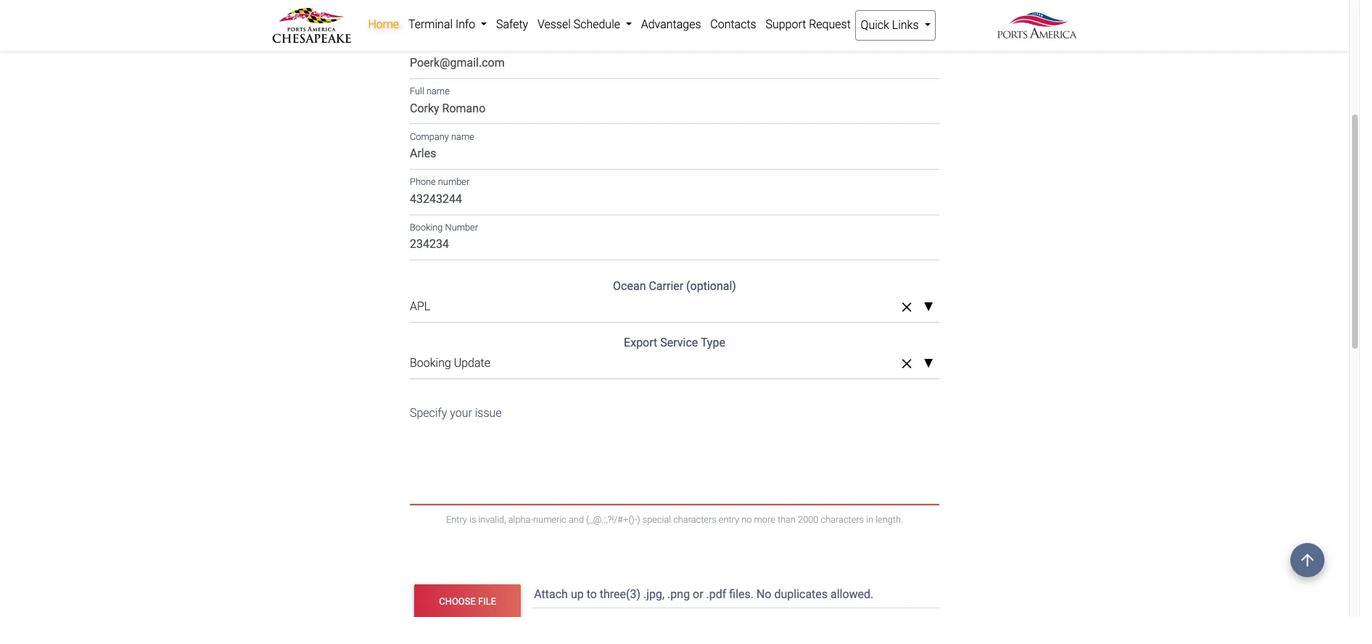 Task type: vqa. For each thing, say whether or not it's contained in the screenshot.
CHARACTERS
yes



Task type: locate. For each thing, give the bounding box(es) containing it.
links
[[892, 18, 919, 32]]

contacts link
[[706, 10, 761, 39]]

specify your issue
[[410, 406, 502, 420]]

vessel
[[538, 17, 571, 31]]

1 vertical spatial export
[[624, 336, 658, 350]]

characters left in
[[821, 515, 864, 525]]

1 vertical spatial name
[[451, 131, 474, 142]]

0 vertical spatial booking
[[410, 222, 443, 233]]

issue
[[475, 406, 502, 420]]

choose
[[439, 596, 476, 607]]

name
[[427, 86, 450, 97], [451, 131, 474, 142]]

1 horizontal spatial export
[[624, 336, 658, 350]]

name right company on the left
[[451, 131, 474, 142]]

ocean carrier (optional) apl
[[410, 279, 736, 314]]

0 vertical spatial export
[[410, 10, 443, 24]]

2 booking from the top
[[410, 356, 451, 370]]

length.
[[876, 515, 903, 525]]

(_@.:,?!/#+()-
[[586, 515, 637, 525]]

ocean
[[613, 279, 646, 293]]

1 horizontal spatial characters
[[821, 515, 864, 525]]

no
[[742, 515, 752, 525]]

and
[[569, 515, 584, 525]]

quick links link
[[856, 10, 936, 41]]

company name
[[410, 131, 474, 142]]

service
[[660, 336, 698, 350]]

safety link
[[492, 10, 533, 39]]

Full name text field
[[410, 96, 940, 124]]

0 horizontal spatial characters
[[673, 515, 717, 525]]

booking
[[410, 222, 443, 233], [410, 356, 451, 370]]

0 horizontal spatial name
[[427, 86, 450, 97]]

number
[[445, 222, 478, 233]]

safety
[[496, 17, 528, 31]]

export for export
[[410, 10, 443, 24]]

name right full
[[427, 86, 450, 97]]

1 vertical spatial booking
[[410, 356, 451, 370]]

booking left update
[[410, 356, 451, 370]]

(optional)
[[686, 279, 736, 293]]

choose file
[[439, 596, 496, 607]]

export inside export service type booking update
[[624, 336, 658, 350]]

contacts
[[711, 17, 756, 31]]

characters left 'entry'
[[673, 515, 717, 525]]

booking left "number"
[[410, 222, 443, 233]]

0 horizontal spatial export
[[410, 10, 443, 24]]

alpha-
[[508, 515, 533, 525]]

Booking Number text field
[[410, 233, 940, 261]]

is
[[469, 515, 476, 525]]

invalid,
[[478, 515, 506, 525]]

export left service
[[624, 336, 658, 350]]

schedule
[[574, 17, 620, 31]]

company
[[410, 131, 449, 142]]

1 booking from the top
[[410, 222, 443, 233]]

Attach up to three(3) .jpg, .png or .pdf files. No duplicates allowed. text field
[[533, 581, 942, 609]]

export
[[410, 10, 443, 24], [624, 336, 658, 350]]

specify
[[410, 406, 447, 420]]

entry is invalid, alpha-numeric and (_@.:,?!/#+()-) special characters entry no more than 2000 characters in length.
[[446, 515, 903, 525]]

Specify your issue text field
[[410, 397, 940, 505]]

export up mail
[[410, 10, 443, 24]]

go to top image
[[1291, 543, 1325, 578]]

more
[[754, 515, 775, 525]]

terminal
[[408, 17, 453, 31]]

characters
[[673, 515, 717, 525], [821, 515, 864, 525]]

Phone number text field
[[410, 187, 940, 215]]

vessel schedule link
[[533, 10, 637, 39]]

0 vertical spatial name
[[427, 86, 450, 97]]

1 horizontal spatial name
[[451, 131, 474, 142]]

support request link
[[761, 10, 856, 39]]



Task type: describe. For each thing, give the bounding box(es) containing it.
1 characters from the left
[[673, 515, 717, 525]]

support request
[[766, 17, 851, 31]]

terminal info link
[[404, 10, 492, 39]]

mail
[[418, 40, 435, 51]]

entry
[[719, 515, 739, 525]]

e-
[[410, 40, 418, 51]]

phone number
[[410, 177, 470, 188]]

export service type booking update
[[410, 336, 725, 370]]

name for company name
[[451, 131, 474, 142]]

e-mail
[[410, 40, 435, 51]]

2000
[[798, 515, 819, 525]]

carrier
[[649, 279, 684, 293]]

entry
[[446, 515, 467, 525]]

quick
[[861, 18, 889, 32]]

Company name text field
[[410, 142, 940, 170]]

apl
[[410, 300, 430, 314]]

export for export service type booking update
[[624, 336, 658, 350]]

vessel schedule
[[538, 17, 623, 31]]

home
[[368, 17, 399, 31]]

in
[[866, 515, 874, 525]]

full name
[[410, 86, 450, 97]]

type
[[701, 336, 725, 350]]

request
[[809, 17, 851, 31]]

numeric
[[533, 515, 567, 525]]

quick links
[[861, 18, 922, 32]]

phone
[[410, 177, 436, 188]]

booking number
[[410, 222, 478, 233]]

number
[[438, 177, 470, 188]]

2 characters from the left
[[821, 515, 864, 525]]

name for full name
[[427, 86, 450, 97]]

advantages
[[641, 17, 701, 31]]

home link
[[364, 10, 404, 39]]

full
[[410, 86, 424, 97]]

support
[[766, 17, 806, 31]]

special
[[643, 515, 671, 525]]

file
[[478, 596, 496, 607]]

)
[[637, 515, 640, 525]]

your
[[450, 406, 472, 420]]

info
[[456, 17, 475, 31]]

update
[[454, 356, 490, 370]]

than
[[778, 515, 796, 525]]

E-mail email field
[[410, 51, 940, 79]]

advantages link
[[637, 10, 706, 39]]

terminal info
[[408, 17, 478, 31]]

booking inside export service type booking update
[[410, 356, 451, 370]]



